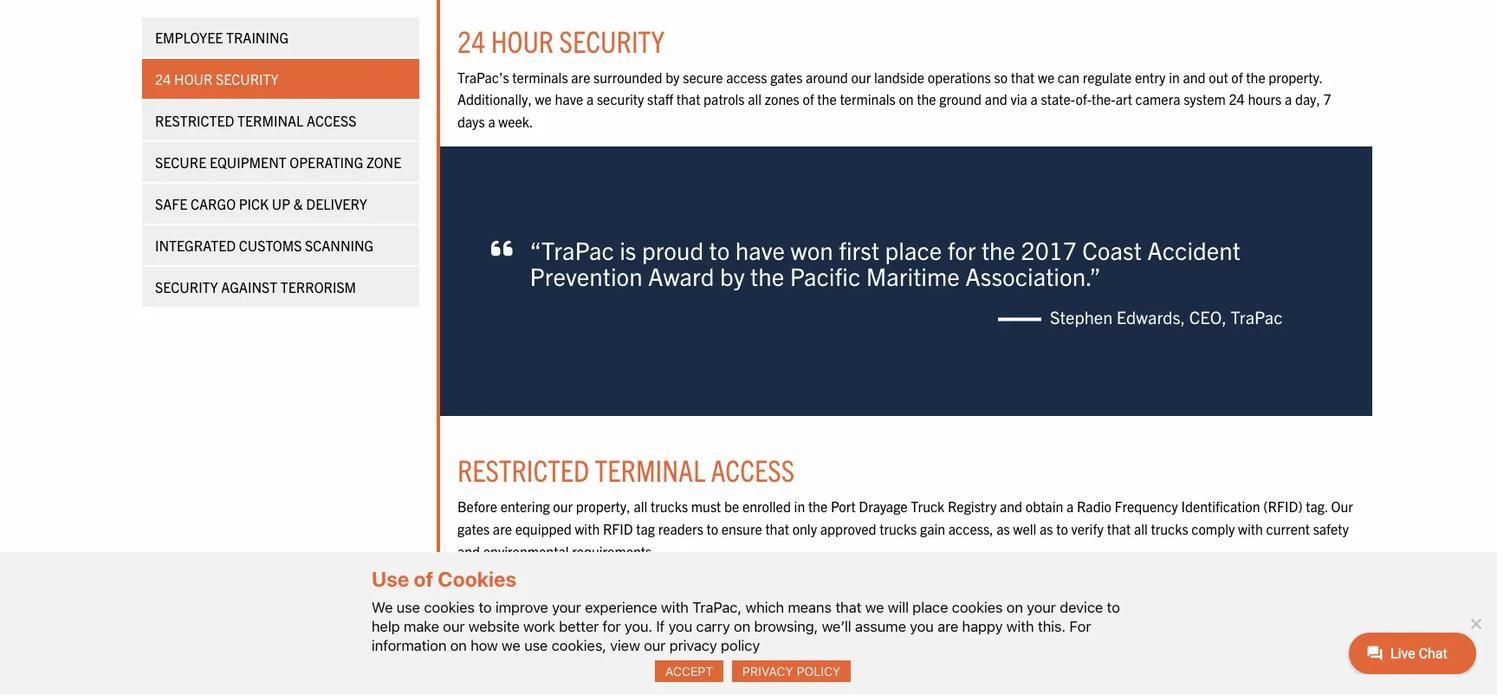 Task type: vqa. For each thing, say whether or not it's contained in the screenshot.
in in the the before entering our property, all trucks must be enrolled in the port drayage truck registry and obtain a radio frequency identification (rfid) tag. our gates are equipped with rfid tag readers to ensure that only approved trucks gain access, as well as to verify that all trucks comply with current safety and environmental requirements.
yes



Task type: locate. For each thing, give the bounding box(es) containing it.
1 horizontal spatial as
[[1040, 520, 1054, 538]]

2 vertical spatial 24
[[1229, 91, 1245, 108]]

to
[[709, 234, 730, 265], [707, 520, 719, 538], [1057, 520, 1069, 538], [479, 598, 492, 616], [1107, 598, 1121, 616]]

trucks down frequency at the bottom
[[1152, 520, 1189, 538]]

2017
[[1022, 234, 1077, 265]]

0 vertical spatial place
[[885, 234, 942, 265]]

before entering our property, all trucks must be enrolled in the port drayage truck registry and obtain a radio frequency identification (rfid) tag. our gates are equipped with rfid tag readers to ensure that only approved trucks gain access, as well as to verify that all trucks comply with current safety and environmental requirements.
[[458, 498, 1354, 560]]

be
[[725, 498, 740, 515]]

trucks up readers
[[651, 498, 688, 515]]

our inside before entering our property, all trucks must be enrolled in the port drayage truck registry and obtain a radio frequency identification (rfid) tag. our gates are equipped with rfid tag readers to ensure that only approved trucks gain access, as well as to verify that all trucks comply with current safety and environmental requirements.
[[553, 498, 573, 515]]

restricted terminal access
[[155, 112, 357, 129], [458, 451, 795, 488]]

gates
[[771, 68, 803, 86], [458, 520, 490, 538]]

via
[[1011, 91, 1028, 108]]

of right 'zones'
[[803, 91, 814, 108]]

1 horizontal spatial in
[[1169, 68, 1180, 86]]

and up well
[[1000, 498, 1023, 515]]

security up surrounded
[[560, 21, 665, 59]]

for inside use of cookies we use cookies to improve your experience with trapac, which means that we will place cookies on your device to help make our website work better for you. if you carry on browsing, we'll assume you are happy with this. for information on how we use cookies, view our privacy policy
[[603, 617, 621, 635]]

1 horizontal spatial terminal
[[595, 451, 706, 488]]

0 vertical spatial access
[[307, 112, 357, 129]]

0 horizontal spatial gates
[[458, 520, 490, 538]]

surrounded
[[594, 68, 663, 86]]

customs
[[239, 237, 302, 254]]

that up we'll
[[836, 598, 862, 616]]

0 vertical spatial 24
[[458, 21, 486, 59]]

patrols
[[704, 91, 745, 108]]

the left won
[[751, 261, 785, 291]]

1 horizontal spatial cookies
[[952, 598, 1003, 616]]

security
[[560, 21, 665, 59], [216, 70, 279, 88], [155, 278, 218, 296]]

that down enrolled
[[766, 520, 790, 538]]

2 horizontal spatial of
[[1232, 68, 1243, 86]]

all down frequency at the bottom
[[1135, 520, 1148, 538]]

0 horizontal spatial use
[[397, 598, 420, 616]]

24 down employee
[[155, 70, 171, 88]]

1 horizontal spatial use
[[524, 637, 548, 654]]

0 vertical spatial in
[[1169, 68, 1180, 86]]

0 vertical spatial gates
[[771, 68, 803, 86]]

place inside "trapac is proud to have won first place for the 2017 coast accident prevention award by the pacific maritime association."
[[885, 234, 942, 265]]

0 vertical spatial for
[[948, 234, 976, 265]]

1 vertical spatial gates
[[458, 520, 490, 538]]

pacific
[[790, 261, 861, 291]]

cookies up make
[[424, 598, 475, 616]]

1 vertical spatial by
[[720, 261, 745, 291]]

safe
[[155, 195, 188, 212]]

security down integrated
[[155, 278, 218, 296]]

we
[[372, 598, 393, 616]]

a right the days
[[488, 113, 496, 130]]

1 vertical spatial restricted terminal access
[[458, 451, 795, 488]]

camera
[[1136, 91, 1181, 108]]

2 as from the left
[[1040, 520, 1054, 538]]

that inside use of cookies we use cookies to improve your experience with trapac, which means that we will place cookies on your device to help make our website work better for you. if you carry on browsing, we'll assume you are happy with this. for information on how we use cookies, view our privacy policy
[[836, 598, 862, 616]]

gates down before
[[458, 520, 490, 538]]

of
[[1232, 68, 1243, 86], [803, 91, 814, 108], [414, 566, 434, 591]]

terminal
[[238, 112, 304, 129], [595, 451, 706, 488]]

0 horizontal spatial for
[[603, 617, 621, 635]]

as left well
[[997, 520, 1010, 538]]

a left radio
[[1067, 498, 1074, 515]]

as right well
[[1040, 520, 1054, 538]]

help
[[372, 617, 400, 635]]

a right via
[[1031, 91, 1038, 108]]

if
[[656, 617, 665, 635]]

hours
[[1249, 91, 1282, 108]]

by
[[666, 68, 680, 86], [720, 261, 745, 291]]

0 horizontal spatial terminals
[[513, 68, 568, 86]]

1 vertical spatial place
[[913, 598, 949, 616]]

1 horizontal spatial gates
[[771, 68, 803, 86]]

and left out
[[1184, 68, 1206, 86]]

restricted terminal access up equipment at the top of page
[[155, 112, 357, 129]]

a inside before entering our property, all trucks must be enrolled in the port drayage truck registry and obtain a radio frequency identification (rfid) tag. our gates are equipped with rfid tag readers to ensure that only approved trucks gain access, as well as to verify that all trucks comply with current safety and environmental requirements.
[[1067, 498, 1074, 515]]

regulate
[[1083, 68, 1132, 86]]

0 vertical spatial restricted terminal access
[[155, 112, 357, 129]]

art
[[1116, 91, 1133, 108]]

0 vertical spatial by
[[666, 68, 680, 86]]

24 left hours
[[1229, 91, 1245, 108]]

you
[[669, 617, 693, 635], [910, 617, 934, 635]]

means
[[788, 598, 832, 616]]

1 horizontal spatial by
[[720, 261, 745, 291]]

1 vertical spatial for
[[603, 617, 621, 635]]

employee
[[155, 29, 223, 46]]

to inside "trapac is proud to have won first place for the 2017 coast accident prevention award by the pacific maritime association."
[[709, 234, 730, 265]]

use
[[397, 598, 420, 616], [524, 637, 548, 654]]

the left port
[[809, 498, 828, 515]]

place right will
[[913, 598, 949, 616]]

1 horizontal spatial you
[[910, 617, 934, 635]]

approved
[[821, 520, 877, 538]]

1 horizontal spatial restricted
[[458, 451, 590, 488]]

have left security
[[555, 91, 584, 108]]

24
[[458, 21, 486, 59], [155, 70, 171, 88], [1229, 91, 1245, 108]]

coast
[[1083, 234, 1142, 265]]

around
[[806, 68, 848, 86]]

and
[[1184, 68, 1206, 86], [985, 91, 1008, 108], [1000, 498, 1023, 515], [458, 543, 480, 560]]

1 horizontal spatial restricted terminal access
[[458, 451, 795, 488]]

all up tag
[[634, 498, 648, 515]]

terminals down landside
[[840, 91, 896, 108]]

restricted terminal access up the property,
[[458, 451, 795, 488]]

to up website
[[479, 598, 492, 616]]

are left surrounded
[[571, 68, 591, 86]]

can
[[1058, 68, 1080, 86]]

0 horizontal spatial terminal
[[238, 112, 304, 129]]

2 vertical spatial all
[[1135, 520, 1148, 538]]

accept
[[665, 664, 714, 678]]

0 vertical spatial all
[[748, 91, 762, 108]]

24 hour security up surrounded
[[458, 21, 665, 59]]

experience
[[585, 598, 658, 616]]

that right so
[[1011, 68, 1035, 86]]

readers
[[658, 520, 704, 538]]

hour up trapac's
[[491, 21, 554, 59]]

0 horizontal spatial of
[[414, 566, 434, 591]]

0 vertical spatial have
[[555, 91, 584, 108]]

zone
[[367, 153, 402, 171]]

requirements.
[[572, 543, 656, 560]]

and up cookies
[[458, 543, 480, 560]]

2 horizontal spatial 24
[[1229, 91, 1245, 108]]

terminal up secure equipment operating zone
[[238, 112, 304, 129]]

2 vertical spatial are
[[938, 617, 959, 635]]

secure equipment operating zone link
[[142, 142, 420, 182]]

safety
[[1314, 520, 1349, 538]]

of right the use
[[414, 566, 434, 591]]

the up hours
[[1247, 68, 1266, 86]]

gain
[[920, 520, 946, 538]]

1 horizontal spatial your
[[1027, 598, 1056, 616]]

security against terrorism
[[155, 278, 356, 296]]

cookies,
[[552, 637, 607, 654]]

0 horizontal spatial access
[[307, 112, 357, 129]]

that down the secure
[[677, 91, 701, 108]]

0 horizontal spatial you
[[669, 617, 693, 635]]

0 horizontal spatial by
[[666, 68, 680, 86]]

0 horizontal spatial are
[[493, 520, 512, 538]]

all down the access
[[748, 91, 762, 108]]

to down must
[[707, 520, 719, 538]]

our inside trapac's terminals are surrounded by secure access gates around our landside operations so that we can regulate entry in and out of the property. additionally, we have a security staff that patrols all zones of the terminals on the ground and via a state-of-the-art camera system 24 hours a day, 7 days a week.
[[852, 68, 871, 86]]

1 vertical spatial terminal
[[595, 451, 706, 488]]

hour down employee
[[174, 70, 213, 88]]

2 vertical spatial security
[[155, 278, 218, 296]]

2 vertical spatial of
[[414, 566, 434, 591]]

1 vertical spatial in
[[794, 498, 805, 515]]

by up staff
[[666, 68, 680, 86]]

solid image
[[492, 236, 513, 261]]

0 horizontal spatial restricted
[[155, 112, 234, 129]]

0 horizontal spatial your
[[552, 598, 581, 616]]

your
[[552, 598, 581, 616], [1027, 598, 1056, 616]]

2 horizontal spatial are
[[938, 617, 959, 635]]

0 horizontal spatial cookies
[[424, 598, 475, 616]]

are down "entering"
[[493, 520, 512, 538]]

2 horizontal spatial all
[[1135, 520, 1148, 538]]

security down training
[[216, 70, 279, 88]]

1 horizontal spatial 24 hour security
[[458, 21, 665, 59]]

1 vertical spatial access
[[711, 451, 795, 488]]

1 vertical spatial all
[[634, 498, 648, 515]]

have inside "trapac is proud to have won first place for the 2017 coast accident prevention award by the pacific maritime association."
[[736, 234, 785, 265]]

with down identification
[[1239, 520, 1264, 538]]

1 horizontal spatial all
[[748, 91, 762, 108]]

we up assume
[[866, 598, 884, 616]]

1 vertical spatial 24
[[155, 70, 171, 88]]

use down the 'work'
[[524, 637, 548, 654]]

tag
[[636, 520, 655, 538]]

our up the equipped
[[553, 498, 573, 515]]

you right assume
[[910, 617, 934, 635]]

0 vertical spatial restricted
[[155, 112, 234, 129]]

frequency
[[1115, 498, 1179, 515]]

you right 'if'
[[669, 617, 693, 635]]

by right award
[[720, 261, 745, 291]]

terminals
[[513, 68, 568, 86], [840, 91, 896, 108]]

our right around
[[852, 68, 871, 86]]

1 horizontal spatial are
[[571, 68, 591, 86]]

restricted up "entering"
[[458, 451, 590, 488]]

restricted up the secure
[[155, 112, 234, 129]]

are
[[571, 68, 591, 86], [493, 520, 512, 538], [938, 617, 959, 635]]

your up this.
[[1027, 598, 1056, 616]]

and down so
[[985, 91, 1008, 108]]

0 vertical spatial use
[[397, 598, 420, 616]]

access up operating
[[307, 112, 357, 129]]

1 vertical spatial 24 hour security
[[155, 70, 279, 88]]

to right proud
[[709, 234, 730, 265]]

property.
[[1269, 68, 1323, 86]]

improve
[[496, 598, 549, 616]]

1 horizontal spatial terminals
[[840, 91, 896, 108]]

in up only
[[794, 498, 805, 515]]

cookies up happy
[[952, 598, 1003, 616]]

0 vertical spatial hour
[[491, 21, 554, 59]]

to left the verify on the bottom right
[[1057, 520, 1069, 538]]

terminal up tag
[[595, 451, 706, 488]]

access
[[726, 68, 768, 86]]

1 vertical spatial are
[[493, 520, 512, 538]]

are left happy
[[938, 617, 959, 635]]

access up enrolled
[[711, 451, 795, 488]]

access
[[307, 112, 357, 129], [711, 451, 795, 488]]

24 hour security down employee training
[[155, 70, 279, 88]]

well
[[1014, 520, 1037, 538]]

verify
[[1072, 520, 1104, 538]]

only
[[793, 520, 817, 538]]

obtain
[[1026, 498, 1064, 515]]

your up better
[[552, 598, 581, 616]]

a
[[587, 91, 594, 108], [1031, 91, 1038, 108], [1285, 91, 1293, 108], [488, 113, 496, 130], [1067, 498, 1074, 515]]

0 horizontal spatial as
[[997, 520, 1010, 538]]

place
[[885, 234, 942, 265], [913, 598, 949, 616]]

on down landside
[[899, 91, 914, 108]]

gates up 'zones'
[[771, 68, 803, 86]]

zones
[[765, 91, 800, 108]]

1 vertical spatial security
[[216, 70, 279, 88]]

secure
[[155, 153, 206, 171]]

of right out
[[1232, 68, 1243, 86]]

in right "entry"
[[1169, 68, 1180, 86]]

have left won
[[736, 234, 785, 265]]

equipped
[[515, 520, 572, 538]]

0 vertical spatial 24 hour security
[[458, 21, 665, 59]]

0 horizontal spatial have
[[555, 91, 584, 108]]

7
[[1324, 91, 1332, 108]]

1 vertical spatial terminals
[[840, 91, 896, 108]]

terminals up week.
[[513, 68, 568, 86]]

1 horizontal spatial for
[[948, 234, 976, 265]]

association."
[[966, 261, 1102, 291]]

1 horizontal spatial of
[[803, 91, 814, 108]]

use of cookies we use cookies to improve your experience with trapac, which means that we will place cookies on your device to help make our website work better for you. if you carry on browsing, we'll assume you are happy with this. for information on how we use cookies, view our privacy policy
[[372, 566, 1121, 654]]

that
[[1011, 68, 1035, 86], [677, 91, 701, 108], [766, 520, 790, 538], [1107, 520, 1131, 538], [836, 598, 862, 616]]

trucks down drayage
[[880, 520, 917, 538]]

0 vertical spatial of
[[1232, 68, 1243, 86]]

won
[[791, 234, 834, 265]]

0 horizontal spatial 24
[[155, 70, 171, 88]]

0 horizontal spatial hour
[[174, 70, 213, 88]]

place right first
[[885, 234, 942, 265]]

1 vertical spatial have
[[736, 234, 785, 265]]

1 horizontal spatial have
[[736, 234, 785, 265]]

have
[[555, 91, 584, 108], [736, 234, 785, 265]]

trapac,
[[693, 598, 742, 616]]

0 vertical spatial are
[[571, 68, 591, 86]]

24 up trapac's
[[458, 21, 486, 59]]

with left this.
[[1007, 617, 1035, 635]]

1 vertical spatial use
[[524, 637, 548, 654]]

use up make
[[397, 598, 420, 616]]

0 horizontal spatial in
[[794, 498, 805, 515]]



Task type: describe. For each thing, give the bounding box(es) containing it.
2 cookies from the left
[[952, 598, 1003, 616]]

with down the property,
[[575, 520, 600, 538]]

make
[[404, 617, 439, 635]]

0 vertical spatial terminal
[[238, 112, 304, 129]]

2 horizontal spatial trucks
[[1152, 520, 1189, 538]]

have inside trapac's terminals are surrounded by secure access gates around our landside operations so that we can regulate entry in and out of the property. additionally, we have a security staff that patrols all zones of the terminals on the ground and via a state-of-the-art camera system 24 hours a day, 7 days a week.
[[555, 91, 584, 108]]

are inside use of cookies we use cookies to improve your experience with trapac, which means that we will place cookies on your device to help make our website work better for you. if you carry on browsing, we'll assume you are happy with this. for information on how we use cookies, view our privacy policy
[[938, 617, 959, 635]]

&
[[294, 195, 303, 212]]

use
[[372, 566, 409, 591]]

current
[[1267, 520, 1311, 538]]

enrolled
[[743, 498, 791, 515]]

our right make
[[443, 617, 465, 635]]

day,
[[1296, 91, 1321, 108]]

in inside before entering our property, all trucks must be enrolled in the port drayage truck registry and obtain a radio frequency identification (rfid) tag. our gates are equipped with rfid tag readers to ensure that only approved trucks gain access, as well as to verify that all trucks comply with current safety and environmental requirements.
[[794, 498, 805, 515]]

integrated customs scanning
[[155, 237, 374, 254]]

first
[[839, 234, 880, 265]]

radio
[[1077, 498, 1112, 515]]

the left 2017
[[982, 234, 1016, 265]]

we left "can" on the right
[[1038, 68, 1055, 86]]

all inside trapac's terminals are surrounded by secure access gates around our landside operations so that we can regulate entry in and out of the property. additionally, we have a security staff that patrols all zones of the terminals on the ground and via a state-of-the-art camera system 24 hours a day, 7 days a week.
[[748, 91, 762, 108]]

1 vertical spatial restricted
[[458, 451, 590, 488]]

1 horizontal spatial 24
[[458, 21, 486, 59]]

browsing,
[[755, 617, 819, 635]]

maritime
[[866, 261, 960, 291]]

2 you from the left
[[910, 617, 934, 635]]

gates inside before entering our property, all trucks must be enrolled in the port drayage truck registry and obtain a radio frequency identification (rfid) tag. our gates are equipped with rfid tag readers to ensure that only approved trucks gain access, as well as to verify that all trucks comply with current safety and environmental requirements.
[[458, 520, 490, 538]]

how
[[471, 637, 498, 654]]

2 your from the left
[[1027, 598, 1056, 616]]

operating
[[290, 153, 363, 171]]

stephen edwards, ceo, trapac
[[1050, 306, 1283, 328]]

drayage
[[859, 498, 908, 515]]

on left the device
[[1007, 598, 1024, 616]]

24 inside 24 hour security link
[[155, 70, 171, 88]]

in inside trapac's terminals are surrounded by secure access gates around our landside operations so that we can regulate entry in and out of the property. additionally, we have a security staff that patrols all zones of the terminals on the ground and via a state-of-the-art camera system 24 hours a day, 7 days a week.
[[1169, 68, 1180, 86]]

the inside before entering our property, all trucks must be enrolled in the port drayage truck registry and obtain a radio frequency identification (rfid) tag. our gates are equipped with rfid tag readers to ensure that only approved trucks gain access, as well as to verify that all trucks comply with current safety and environmental requirements.
[[809, 498, 828, 515]]

a left security
[[587, 91, 594, 108]]

policy
[[721, 637, 760, 654]]

are inside before entering our property, all trucks must be enrolled in the port drayage truck registry and obtain a radio frequency identification (rfid) tag. our gates are equipped with rfid tag readers to ensure that only approved trucks gain access, as well as to verify that all trucks comply with current safety and environmental requirements.
[[493, 520, 512, 538]]

are inside trapac's terminals are surrounded by secure access gates around our landside operations so that we can regulate entry in and out of the property. additionally, we have a security staff that patrols all zones of the terminals on the ground and via a state-of-the-art camera system 24 hours a day, 7 days a week.
[[571, 68, 591, 86]]

that right the verify on the bottom right
[[1107, 520, 1131, 538]]

no image
[[1467, 615, 1485, 632]]

safe cargo pick up & delivery
[[155, 195, 367, 212]]

for inside "trapac is proud to have won first place for the 2017 coast accident prevention award by the pacific maritime association."
[[948, 234, 976, 265]]

before
[[458, 498, 498, 515]]

privacy
[[743, 664, 794, 678]]

secure
[[683, 68, 723, 86]]

ensure
[[722, 520, 763, 538]]

operations
[[928, 68, 991, 86]]

employee training
[[155, 29, 289, 46]]

port
[[831, 498, 856, 515]]

truck
[[911, 498, 945, 515]]

restricted terminal access link
[[142, 101, 420, 140]]

landside
[[874, 68, 925, 86]]

accident
[[1148, 234, 1241, 265]]

privacy
[[670, 637, 717, 654]]

by inside "trapac is proud to have won first place for the 2017 coast accident prevention award by the pacific maritime association."
[[720, 261, 745, 291]]

the-
[[1092, 91, 1116, 108]]

on up policy
[[734, 617, 751, 635]]

cargo
[[191, 195, 236, 212]]

integrated customs scanning link
[[142, 225, 420, 265]]

this.
[[1038, 617, 1066, 635]]

24 inside trapac's terminals are surrounded by secure access gates around our landside operations so that we can regulate entry in and out of the property. additionally, we have a security staff that patrols all zones of the terminals on the ground and via a state-of-the-art camera system 24 hours a day, 7 days a week.
[[1229, 91, 1245, 108]]

trapac
[[1231, 306, 1283, 328]]

on inside trapac's terminals are surrounded by secure access gates around our landside operations so that we can regulate entry in and out of the property. additionally, we have a security staff that patrols all zones of the terminals on the ground and via a state-of-the-art camera system 24 hours a day, 7 days a week.
[[899, 91, 914, 108]]

1 horizontal spatial access
[[711, 451, 795, 488]]

equipment
[[210, 153, 287, 171]]

so
[[995, 68, 1008, 86]]

identification
[[1182, 498, 1261, 515]]

you.
[[625, 617, 653, 635]]

tag.
[[1306, 498, 1329, 515]]

information
[[372, 637, 447, 654]]

ground
[[940, 91, 982, 108]]

for
[[1070, 617, 1092, 635]]

0 horizontal spatial all
[[634, 498, 648, 515]]

our down 'if'
[[644, 637, 666, 654]]

privacy policy
[[743, 664, 841, 678]]

employee training link
[[142, 17, 420, 57]]

up
[[272, 195, 290, 212]]

carry
[[696, 617, 730, 635]]

ceo,
[[1190, 306, 1227, 328]]

1 horizontal spatial hour
[[491, 21, 554, 59]]

cookies
[[438, 566, 517, 591]]

staff
[[647, 91, 674, 108]]

the left ground
[[917, 91, 937, 108]]

entry
[[1135, 68, 1166, 86]]

trapac's
[[458, 68, 509, 86]]

0 horizontal spatial trucks
[[651, 498, 688, 515]]

environmental
[[483, 543, 569, 560]]

days
[[458, 113, 485, 130]]

integrated
[[155, 237, 236, 254]]

stephen
[[1050, 306, 1113, 328]]

1 vertical spatial of
[[803, 91, 814, 108]]

place inside use of cookies we use cookies to improve your experience with trapac, which means that we will place cookies on your device to help make our website work better for you. if you carry on browsing, we'll assume you are happy with this. for information on how we use cookies, view our privacy policy
[[913, 598, 949, 616]]

security against terrorism link
[[142, 267, 420, 307]]

training
[[226, 29, 289, 46]]

gates inside trapac's terminals are surrounded by secure access gates around our landside operations so that we can regulate entry in and out of the property. additionally, we have a security staff that patrols all zones of the terminals on the ground and via a state-of-the-art camera system 24 hours a day, 7 days a week.
[[771, 68, 803, 86]]

secure equipment operating zone
[[155, 153, 402, 171]]

1 you from the left
[[669, 617, 693, 635]]

of-
[[1076, 91, 1092, 108]]

privacy policy link
[[733, 660, 851, 682]]

1 vertical spatial hour
[[174, 70, 213, 88]]

which
[[746, 598, 785, 616]]

of inside use of cookies we use cookies to improve your experience with trapac, which means that we will place cookies on your device to help make our website work better for you. if you carry on browsing, we'll assume you are happy with this. for information on how we use cookies, view our privacy policy
[[414, 566, 434, 591]]

24 hour security link
[[142, 59, 420, 99]]

on left how
[[450, 637, 467, 654]]

assume
[[856, 617, 907, 635]]

we right additionally,
[[535, 91, 552, 108]]

is
[[620, 234, 637, 265]]

against
[[221, 278, 277, 296]]

1 horizontal spatial trucks
[[880, 520, 917, 538]]

0 vertical spatial security
[[560, 21, 665, 59]]

state-
[[1041, 91, 1076, 108]]

0 vertical spatial terminals
[[513, 68, 568, 86]]

to right the device
[[1107, 598, 1121, 616]]

edwards,
[[1117, 306, 1186, 328]]

1 your from the left
[[552, 598, 581, 616]]

by inside trapac's terminals are surrounded by secure access gates around our landside operations so that we can regulate entry in and out of the property. additionally, we have a security staff that patrols all zones of the terminals on the ground and via a state-of-the-art camera system 24 hours a day, 7 days a week.
[[666, 68, 680, 86]]

happy
[[963, 617, 1003, 635]]

with up 'if'
[[661, 598, 689, 616]]

registry
[[948, 498, 997, 515]]

a left "day,"
[[1285, 91, 1293, 108]]

1 cookies from the left
[[424, 598, 475, 616]]

device
[[1060, 598, 1104, 616]]

work
[[524, 617, 555, 635]]

system
[[1184, 91, 1226, 108]]

scanning
[[305, 237, 374, 254]]

website
[[469, 617, 520, 635]]

"trapac
[[530, 234, 614, 265]]

0 horizontal spatial restricted terminal access
[[155, 112, 357, 129]]

our
[[1332, 498, 1354, 515]]

proud
[[642, 234, 704, 265]]

prevention
[[530, 261, 643, 291]]

the down around
[[818, 91, 837, 108]]

0 horizontal spatial 24 hour security
[[155, 70, 279, 88]]

additionally,
[[458, 91, 532, 108]]

1 as from the left
[[997, 520, 1010, 538]]

we down website
[[502, 637, 521, 654]]

security
[[597, 91, 644, 108]]



